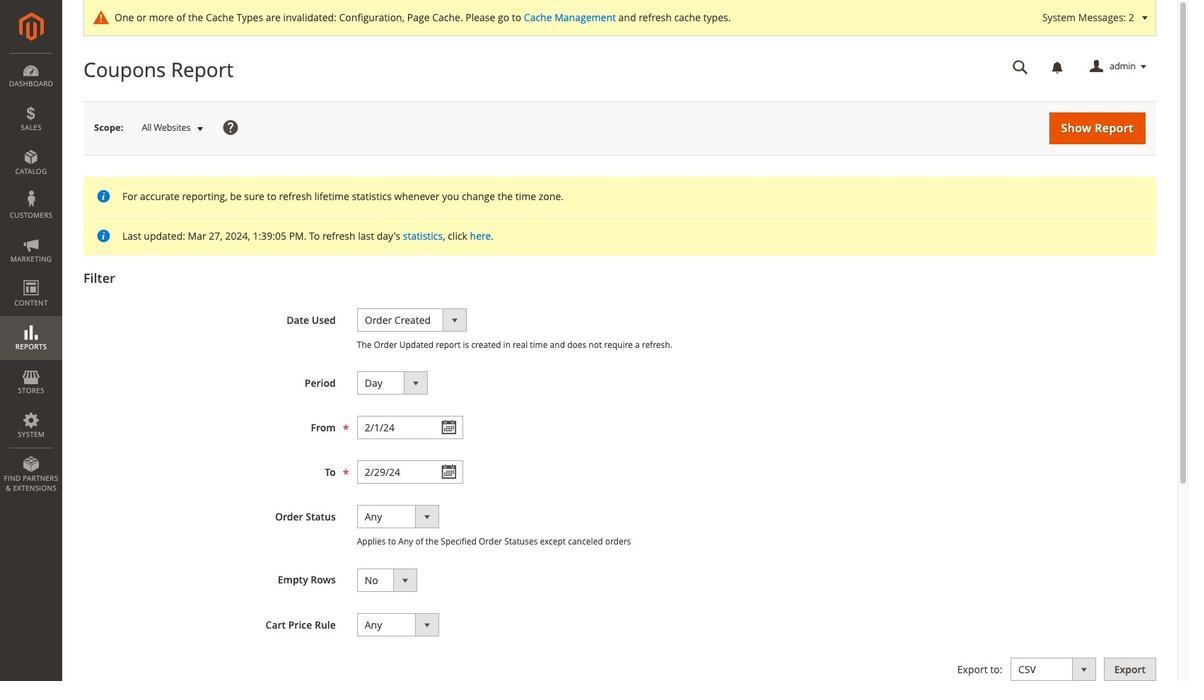 Task type: locate. For each thing, give the bounding box(es) containing it.
None text field
[[1004, 54, 1039, 79]]

None text field
[[357, 416, 463, 440], [357, 461, 463, 484], [357, 416, 463, 440], [357, 461, 463, 484]]

menu bar
[[0, 53, 62, 500]]



Task type: describe. For each thing, give the bounding box(es) containing it.
magento admin panel image
[[19, 12, 44, 41]]



